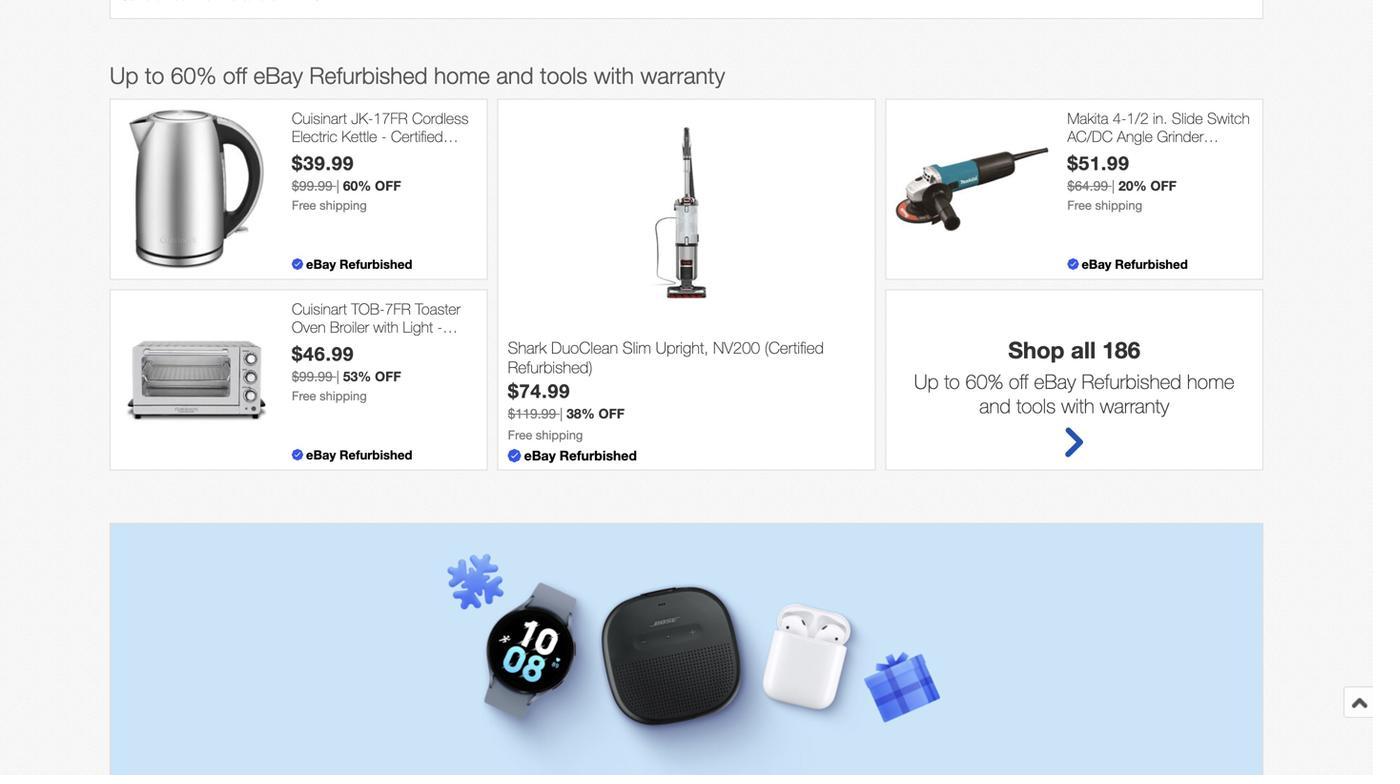Task type: locate. For each thing, give the bounding box(es) containing it.
makita
[[1068, 109, 1109, 127]]

refurbished down 186
[[1082, 370, 1182, 393]]

1/2
[[1127, 109, 1149, 127]]

1 vertical spatial -
[[437, 318, 443, 336]]

ebay down "$119.99"
[[524, 448, 556, 463]]

certified down "cordless"
[[391, 127, 443, 146]]

0 vertical spatial 60%
[[171, 62, 217, 89]]

home
[[434, 62, 490, 89], [1187, 370, 1235, 393]]

ebay inside shop all 186 up to 60% off ebay refurbished home and tools with warranty
[[1034, 370, 1076, 393]]

certified down oven
[[292, 337, 344, 355]]

ebay refurbished down 53% in the left of the page
[[306, 447, 413, 463]]

refurbished up tob-
[[340, 256, 413, 272]]

0 vertical spatial and
[[496, 62, 534, 89]]

makita 4-1/2 in. slide switch ac/dc angle grinder 9557nb certified refurbished link
[[1068, 109, 1253, 182]]

1 horizontal spatial tools
[[1017, 394, 1056, 418]]

$99.99 for $39.99
[[292, 178, 333, 193]]

cuisinart inside cuisinart tob-7fr toaster oven broiler with light - certified refurbished
[[292, 300, 347, 318]]

- down the toaster
[[437, 318, 443, 336]]

refurbished)
[[508, 358, 593, 377]]

certified
[[391, 127, 443, 146], [1126, 146, 1178, 164], [292, 337, 344, 355]]

1 horizontal spatial up
[[914, 370, 939, 393]]

free inside $51.99 $64.99 | 20% off free shipping
[[1068, 198, 1092, 213]]

1 cuisinart from the top
[[292, 109, 347, 127]]

1 horizontal spatial to
[[945, 370, 960, 393]]

53%
[[343, 368, 371, 384]]

1 vertical spatial to
[[945, 370, 960, 393]]

0 vertical spatial warranty
[[641, 62, 725, 89]]

| left 20%
[[1112, 178, 1115, 193]]

free for $51.99
[[1068, 198, 1092, 213]]

refurbished down electric
[[292, 146, 368, 164]]

1 vertical spatial with
[[373, 318, 399, 336]]

ebay for $46.99
[[306, 447, 336, 463]]

with
[[594, 62, 634, 89], [373, 318, 399, 336], [1062, 394, 1095, 418]]

$99.99 inside $46.99 $99.99 | 53% off free shipping
[[292, 368, 333, 384]]

- inside cuisinart jk-17fr cordless electric kettle - certified refurbished
[[381, 127, 387, 146]]

ebay refurbished for $74.99
[[524, 448, 637, 463]]

1 horizontal spatial -
[[437, 318, 443, 336]]

0 vertical spatial to
[[145, 62, 164, 89]]

1 vertical spatial warranty
[[1100, 394, 1170, 418]]

2 $99.99 from the top
[[292, 368, 333, 384]]

certified down angle
[[1126, 146, 1178, 164]]

$51.99
[[1068, 151, 1130, 174]]

cuisinart for $46.99
[[292, 300, 347, 318]]

makita 4-1/2 in. slide switch ac/dc angle grinder 9557nb certified refurbished
[[1068, 109, 1250, 182]]

ebay refurbished for $46.99
[[306, 447, 413, 463]]

cuisinart jk-17fr cordless electric kettle - certified refurbished
[[292, 109, 469, 164]]

warranty
[[641, 62, 725, 89], [1100, 394, 1170, 418]]

ebay refurbished up tob-
[[306, 256, 413, 272]]

| inside $39.99 $99.99 | 60% off free shipping
[[336, 178, 339, 193]]

$99.99
[[292, 178, 333, 193], [292, 368, 333, 384]]

shipping inside $51.99 $64.99 | 20% off free shipping
[[1095, 198, 1143, 213]]

ebay up oven
[[306, 256, 336, 272]]

ebay refurbished
[[306, 256, 413, 272], [1082, 256, 1188, 272], [306, 447, 413, 463], [524, 448, 637, 463]]

shipping inside $39.99 $99.99 | 60% off free shipping
[[320, 198, 367, 213]]

ebay refurbished down 38%
[[524, 448, 637, 463]]

free
[[292, 198, 316, 213], [1068, 198, 1092, 213], [292, 388, 316, 403], [508, 428, 532, 442]]

up
[[110, 62, 139, 89], [914, 370, 939, 393]]

| down the $39.99
[[336, 178, 339, 193]]

0 vertical spatial up
[[110, 62, 139, 89]]

1 horizontal spatial warranty
[[1100, 394, 1170, 418]]

60%
[[171, 62, 217, 89], [343, 178, 371, 193], [966, 370, 1004, 393]]

20%
[[1119, 178, 1147, 193]]

refurbished inside makita 4-1/2 in. slide switch ac/dc angle grinder 9557nb certified refurbished
[[1068, 164, 1144, 182]]

0 vertical spatial home
[[434, 62, 490, 89]]

shipping for $51.99
[[1095, 198, 1143, 213]]

ebay refurbished down 20%
[[1082, 256, 1188, 272]]

shipping
[[320, 198, 367, 213], [1095, 198, 1143, 213], [320, 388, 367, 403], [536, 428, 583, 442]]

0 horizontal spatial up
[[110, 62, 139, 89]]

0 horizontal spatial tools
[[540, 62, 588, 89]]

ac/dc
[[1068, 127, 1113, 146]]

off
[[223, 62, 247, 89], [375, 178, 401, 193], [1151, 178, 1177, 193], [375, 368, 401, 384], [1009, 370, 1029, 393], [599, 406, 625, 421]]

free inside $39.99 $99.99 | 60% off free shipping
[[292, 198, 316, 213]]

shipping down the $39.99
[[320, 198, 367, 213]]

$99.99 inside $39.99 $99.99 | 60% off free shipping
[[292, 178, 333, 193]]

refurbished down 20%
[[1115, 256, 1188, 272]]

| left 53% in the left of the page
[[336, 368, 339, 384]]

$99.99 down the $39.99
[[292, 178, 333, 193]]

1 vertical spatial up
[[914, 370, 939, 393]]

1 vertical spatial 60%
[[343, 178, 371, 193]]

0 vertical spatial -
[[381, 127, 387, 146]]

certified inside cuisinart jk-17fr cordless electric kettle - certified refurbished
[[391, 127, 443, 146]]

1 vertical spatial home
[[1187, 370, 1235, 393]]

cuisinart inside cuisinart jk-17fr cordless electric kettle - certified refurbished
[[292, 109, 347, 127]]

to
[[145, 62, 164, 89], [945, 370, 960, 393]]

-
[[381, 127, 387, 146], [437, 318, 443, 336]]

ebay down $46.99 $99.99 | 53% off free shipping
[[306, 447, 336, 463]]

1 horizontal spatial and
[[980, 394, 1011, 418]]

ebay
[[253, 62, 303, 89], [306, 256, 336, 272], [1082, 256, 1112, 272], [1034, 370, 1076, 393], [306, 447, 336, 463], [524, 448, 556, 463]]

free down "$119.99"
[[508, 428, 532, 442]]

tob-
[[351, 300, 385, 318]]

tools
[[540, 62, 588, 89], [1017, 394, 1056, 418]]

| for $46.99
[[336, 368, 339, 384]]

ebay up electric
[[253, 62, 303, 89]]

1 horizontal spatial home
[[1187, 370, 1235, 393]]

ebay refurbished for $39.99
[[306, 256, 413, 272]]

certified inside cuisinart tob-7fr toaster oven broiler with light - certified refurbished
[[292, 337, 344, 355]]

shipping for $46.99
[[320, 388, 367, 403]]

| left 38%
[[560, 406, 563, 421]]

cordless
[[412, 109, 469, 127]]

cuisinart up oven
[[292, 300, 347, 318]]

$119.99
[[508, 406, 556, 421]]

1 vertical spatial $99.99
[[292, 368, 333, 384]]

certified inside makita 4-1/2 in. slide switch ac/dc angle grinder 9557nb certified refurbished
[[1126, 146, 1178, 164]]

0 vertical spatial $99.99
[[292, 178, 333, 193]]

ebay down "$64.99"
[[1082, 256, 1112, 272]]

|
[[336, 178, 339, 193], [1112, 178, 1115, 193], [336, 368, 339, 384], [560, 406, 563, 421]]

refurbished down light
[[348, 337, 424, 355]]

1 horizontal spatial certified
[[391, 127, 443, 146]]

shipping down 53% in the left of the page
[[320, 388, 367, 403]]

refurbished inside cuisinart jk-17fr cordless electric kettle - certified refurbished
[[292, 146, 368, 164]]

shipping down 20%
[[1095, 198, 1143, 213]]

| inside $46.99 $99.99 | 53% off free shipping
[[336, 368, 339, 384]]

1 horizontal spatial 60%
[[343, 178, 371, 193]]

9557nb
[[1068, 146, 1122, 164]]

7fr
[[385, 300, 411, 318]]

1 vertical spatial and
[[980, 394, 1011, 418]]

2 vertical spatial with
[[1062, 394, 1095, 418]]

slide
[[1172, 109, 1203, 127]]

free inside $46.99 $99.99 | 53% off free shipping
[[292, 388, 316, 403]]

upright,
[[656, 338, 709, 357]]

cuisinart
[[292, 109, 347, 127], [292, 300, 347, 318]]

refurbished down 9557nb
[[1068, 164, 1144, 182]]

free down the $39.99
[[292, 198, 316, 213]]

free down "$64.99"
[[1068, 198, 1092, 213]]

free down $46.99
[[292, 388, 316, 403]]

2 vertical spatial 60%
[[966, 370, 1004, 393]]

2 cuisinart from the top
[[292, 300, 347, 318]]

home inside shop all 186 up to 60% off ebay refurbished home and tools with warranty
[[1187, 370, 1235, 393]]

to inside shop all 186 up to 60% off ebay refurbished home and tools with warranty
[[945, 370, 960, 393]]

refurbished down 38%
[[560, 448, 637, 463]]

0 vertical spatial cuisinart
[[292, 109, 347, 127]]

$39.99
[[292, 151, 354, 174]]

1 vertical spatial tools
[[1017, 394, 1056, 418]]

refurbished
[[309, 62, 428, 89], [292, 146, 368, 164], [1068, 164, 1144, 182], [340, 256, 413, 272], [1115, 256, 1188, 272], [348, 337, 424, 355], [1082, 370, 1182, 393], [340, 447, 413, 463], [560, 448, 637, 463]]

0 horizontal spatial certified
[[292, 337, 344, 355]]

1 vertical spatial cuisinart
[[292, 300, 347, 318]]

refurbished inside cuisinart tob-7fr toaster oven broiler with light - certified refurbished
[[348, 337, 424, 355]]

0 horizontal spatial warranty
[[641, 62, 725, 89]]

cuisinart for $39.99
[[292, 109, 347, 127]]

and inside shop all 186 up to 60% off ebay refurbished home and tools with warranty
[[980, 394, 1011, 418]]

shop
[[1009, 336, 1065, 363]]

$99.99 down $46.99
[[292, 368, 333, 384]]

shark duoclean slim upright, nv200 (certified refurbished) link
[[508, 338, 865, 379]]

1 $99.99 from the top
[[292, 178, 333, 193]]

with inside cuisinart tob-7fr toaster oven broiler with light - certified refurbished
[[373, 318, 399, 336]]

off inside $39.99 $99.99 | 60% off free shipping
[[375, 178, 401, 193]]

| inside $51.99 $64.99 | 20% off free shipping
[[1112, 178, 1115, 193]]

refurbished inside shop all 186 up to 60% off ebay refurbished home and tools with warranty
[[1082, 370, 1182, 393]]

- inside cuisinart tob-7fr toaster oven broiler with light - certified refurbished
[[437, 318, 443, 336]]

free for $39.99
[[292, 198, 316, 213]]

broiler
[[330, 318, 369, 336]]

shipping down 38%
[[536, 428, 583, 442]]

and
[[496, 62, 534, 89], [980, 394, 1011, 418]]

2 horizontal spatial with
[[1062, 394, 1095, 418]]

shark
[[508, 338, 547, 357]]

up inside shop all 186 up to 60% off ebay refurbished home and tools with warranty
[[914, 370, 939, 393]]

0 horizontal spatial with
[[373, 318, 399, 336]]

2 horizontal spatial 60%
[[966, 370, 1004, 393]]

cuisinart up electric
[[292, 109, 347, 127]]

ebay down shop
[[1034, 370, 1076, 393]]

- down 17fr
[[381, 127, 387, 146]]

| inside shark duoclean slim upright, nv200 (certified refurbished) $74.99 $119.99 | 38% off free shipping
[[560, 406, 563, 421]]

1 horizontal spatial with
[[594, 62, 634, 89]]

2 horizontal spatial certified
[[1126, 146, 1178, 164]]

0 horizontal spatial -
[[381, 127, 387, 146]]

shipping inside $46.99 $99.99 | 53% off free shipping
[[320, 388, 367, 403]]

with inside shop all 186 up to 60% off ebay refurbished home and tools with warranty
[[1062, 394, 1095, 418]]



Task type: describe. For each thing, give the bounding box(es) containing it.
$46.99
[[292, 342, 354, 365]]

$74.99
[[508, 379, 570, 402]]

off inside shark duoclean slim upright, nv200 (certified refurbished) $74.99 $119.99 | 38% off free shipping
[[599, 406, 625, 421]]

electric
[[292, 127, 338, 146]]

$64.99
[[1068, 178, 1108, 193]]

all
[[1071, 336, 1096, 363]]

slim
[[623, 338, 651, 357]]

free for $46.99
[[292, 388, 316, 403]]

in.
[[1153, 109, 1168, 127]]

ebay for $51.99
[[1082, 256, 1112, 272]]

off inside $51.99 $64.99 | 20% off free shipping
[[1151, 178, 1177, 193]]

0 horizontal spatial and
[[496, 62, 534, 89]]

cuisinart tob-7fr toaster oven broiler with light - certified refurbished
[[292, 300, 461, 355]]

refurbished down 53% in the left of the page
[[340, 447, 413, 463]]

0 horizontal spatial 60%
[[171, 62, 217, 89]]

off inside $46.99 $99.99 | 53% off free shipping
[[375, 368, 401, 384]]

ebay for $39.99
[[306, 256, 336, 272]]

4-
[[1113, 109, 1127, 127]]

tools inside shop all 186 up to 60% off ebay refurbished home and tools with warranty
[[1017, 394, 1056, 418]]

shipping inside shark duoclean slim upright, nv200 (certified refurbished) $74.99 $119.99 | 38% off free shipping
[[536, 428, 583, 442]]

$46.99 $99.99 | 53% off free shipping
[[292, 342, 401, 403]]

grinder
[[1157, 127, 1204, 146]]

refurbished up jk-
[[309, 62, 428, 89]]

$99.99 for $46.99
[[292, 368, 333, 384]]

shipping for $39.99
[[320, 198, 367, 213]]

angle
[[1117, 127, 1153, 146]]

60% inside shop all 186 up to 60% off ebay refurbished home and tools with warranty
[[966, 370, 1004, 393]]

shark duoclean slim upright, nv200 (certified refurbished) $74.99 $119.99 | 38% off free shipping
[[508, 338, 824, 442]]

jk-
[[351, 109, 373, 127]]

toaster
[[415, 300, 461, 318]]

0 vertical spatial with
[[594, 62, 634, 89]]

light
[[403, 318, 433, 336]]

$51.99 $64.99 | 20% off free shipping
[[1068, 151, 1177, 213]]

60% inside $39.99 $99.99 | 60% off free shipping
[[343, 178, 371, 193]]

kettle
[[342, 127, 377, 146]]

ebay for $74.99
[[524, 448, 556, 463]]

cuisinart tob-7fr toaster oven broiler with light - certified refurbished link
[[292, 300, 478, 355]]

38%
[[567, 406, 595, 421]]

$39.99 $99.99 | 60% off free shipping
[[292, 151, 401, 213]]

ebay refurbished for $51.99
[[1082, 256, 1188, 272]]

(certified
[[765, 338, 824, 357]]

0 vertical spatial tools
[[540, 62, 588, 89]]

| for $39.99
[[336, 178, 339, 193]]

0 horizontal spatial home
[[434, 62, 490, 89]]

cuisinart jk-17fr cordless electric kettle - certified refurbished link
[[292, 109, 478, 164]]

0 horizontal spatial to
[[145, 62, 164, 89]]

shop all 186 up to 60% off ebay refurbished home and tools with warranty
[[914, 336, 1235, 418]]

off inside shop all 186 up to 60% off ebay refurbished home and tools with warranty
[[1009, 370, 1029, 393]]

free inside shark duoclean slim upright, nv200 (certified refurbished) $74.99 $119.99 | 38% off free shipping
[[508, 428, 532, 442]]

nv200
[[713, 338, 760, 357]]

186
[[1103, 336, 1141, 363]]

duoclean
[[551, 338, 618, 357]]

| for $51.99
[[1112, 178, 1115, 193]]

17fr
[[373, 109, 408, 127]]

up to 60% off ebay refurbished home and tools with warranty
[[110, 62, 725, 89]]

switch
[[1208, 109, 1250, 127]]

oven
[[292, 318, 326, 336]]

warranty inside shop all 186 up to 60% off ebay refurbished home and tools with warranty
[[1100, 394, 1170, 418]]



Task type: vqa. For each thing, say whether or not it's contained in the screenshot.
with inside 'Cuisinart TOB-7FR Toaster Oven Broiler with Light - Certified Refurbished'
yes



